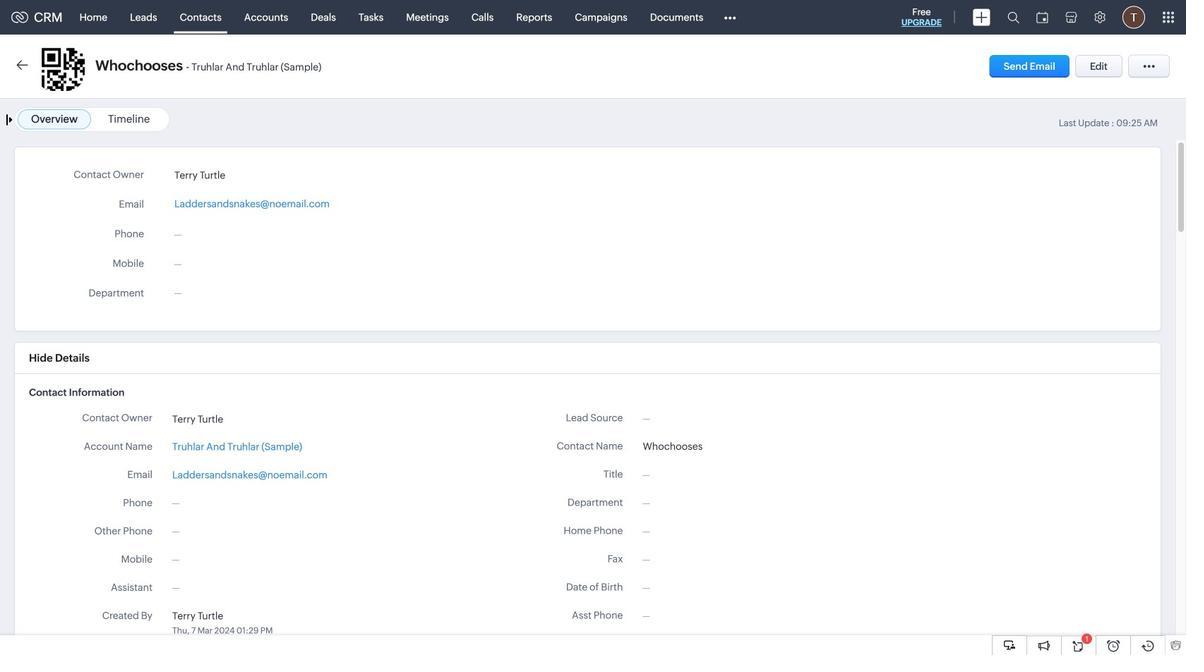 Task type: locate. For each thing, give the bounding box(es) containing it.
profile image
[[1123, 6, 1145, 29]]

create menu element
[[964, 0, 999, 34]]



Task type: vqa. For each thing, say whether or not it's contained in the screenshot.
Data
no



Task type: describe. For each thing, give the bounding box(es) containing it.
create menu image
[[973, 9, 991, 26]]

search element
[[999, 0, 1028, 35]]

logo image
[[11, 12, 28, 23]]

profile element
[[1114, 0, 1154, 34]]

Other Modules field
[[715, 6, 745, 29]]

search image
[[1007, 11, 1020, 23]]

calendar image
[[1036, 12, 1048, 23]]



